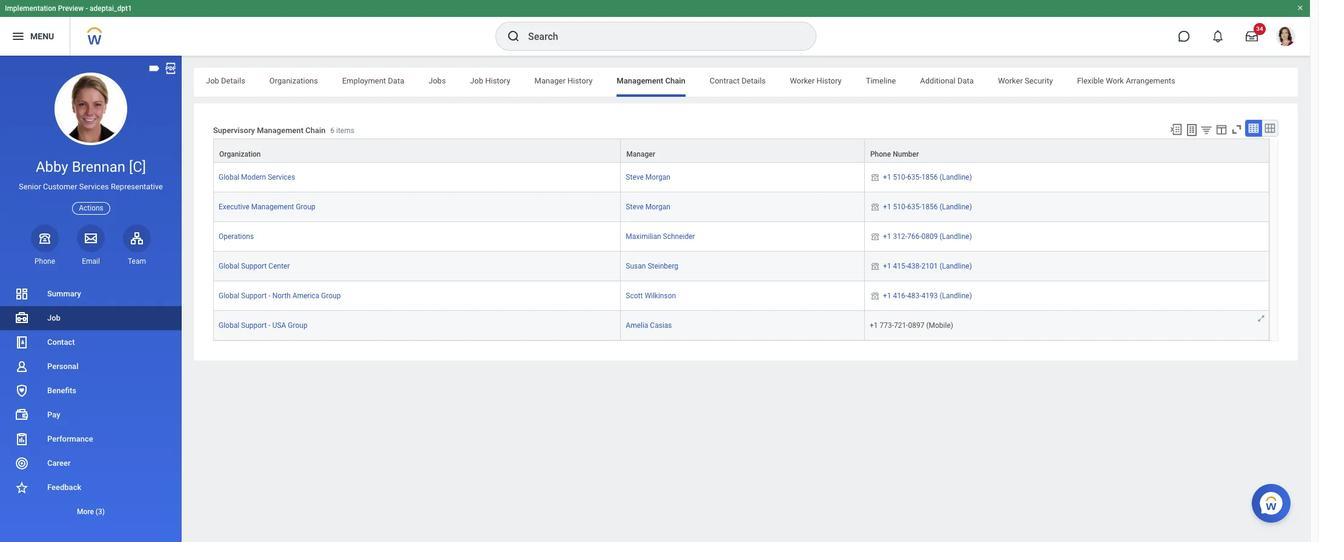 Task type: describe. For each thing, give the bounding box(es) containing it.
+1 for center
[[883, 262, 891, 271]]

email
[[82, 257, 100, 266]]

510- for services
[[893, 173, 907, 182]]

312-
[[893, 233, 907, 241]]

manager for manager history
[[534, 76, 566, 85]]

timeline
[[866, 76, 896, 85]]

work
[[1106, 76, 1124, 85]]

global support center
[[219, 262, 290, 271]]

executive management group link
[[219, 203, 315, 211]]

executive
[[219, 203, 249, 211]]

2 vertical spatial group
[[288, 322, 307, 330]]

1 support from the top
[[241, 262, 267, 271]]

number
[[893, 150, 919, 159]]

3 (landline) from the top
[[940, 233, 972, 241]]

0809
[[921, 233, 938, 241]]

phone number button
[[865, 139, 1269, 162]]

select to filter grid data image
[[1200, 124, 1213, 136]]

brennan
[[72, 159, 125, 176]]

maximilian
[[626, 233, 661, 241]]

susan steinberg
[[626, 262, 678, 271]]

+1 415-438-2101 (landline) link
[[883, 260, 972, 271]]

+1 510-635-1856 (landline) for executive management group
[[883, 203, 972, 211]]

contact
[[47, 338, 75, 347]]

more (3)
[[77, 508, 105, 517]]

personal
[[47, 362, 78, 371]]

global for global modern services
[[219, 173, 239, 182]]

+1 510-635-1856 (landline) for global modern services
[[883, 173, 972, 182]]

row containing operations
[[213, 222, 1269, 252]]

job image
[[15, 311, 29, 326]]

more (3) button
[[0, 505, 182, 520]]

phone number
[[870, 150, 919, 159]]

team
[[128, 257, 146, 266]]

- for adeptai_dpt1
[[85, 4, 88, 13]]

career
[[47, 459, 71, 468]]

customer
[[43, 182, 77, 191]]

766-
[[907, 233, 921, 241]]

career link
[[0, 452, 182, 476]]

721-
[[894, 322, 908, 330]]

phone for phone number
[[870, 150, 891, 159]]

list containing summary
[[0, 282, 182, 524]]

contract details
[[710, 76, 766, 85]]

+1 416-483-4193 (landline) link
[[883, 290, 972, 301]]

steve for executive management group
[[626, 203, 644, 211]]

search image
[[506, 29, 521, 44]]

summary link
[[0, 282, 182, 306]]

senior customer services representative
[[19, 182, 163, 191]]

(landline) for -
[[940, 292, 972, 301]]

pay image
[[15, 408, 29, 423]]

casias
[[650, 322, 672, 330]]

[c]
[[129, 159, 146, 176]]

details for job details
[[221, 76, 245, 85]]

steve morgan for global modern services
[[626, 173, 670, 182]]

483-
[[907, 292, 921, 301]]

jobs
[[428, 76, 446, 85]]

summary
[[47, 289, 81, 299]]

history for worker history
[[817, 76, 842, 85]]

phone image inside popup button
[[36, 231, 53, 246]]

row containing global support - usa group
[[213, 312, 1269, 341]]

history for manager history
[[567, 76, 592, 85]]

email button
[[77, 225, 105, 266]]

+1 inside cell
[[870, 322, 878, 330]]

6
[[330, 127, 334, 135]]

contact image
[[15, 335, 29, 350]]

maximilian schneider
[[626, 233, 695, 241]]

job history
[[470, 76, 510, 85]]

0 vertical spatial chain
[[665, 76, 685, 85]]

+1 416-483-4193 (landline)
[[883, 292, 972, 301]]

morgan for global modern services
[[645, 173, 670, 182]]

global support - usa group
[[219, 322, 307, 330]]

34
[[1256, 25, 1263, 32]]

phone image for group
[[870, 202, 880, 212]]

additional data
[[920, 76, 974, 85]]

job for job history
[[470, 76, 483, 85]]

+1 for services
[[883, 173, 891, 182]]

maximilian schneider link
[[626, 233, 695, 241]]

organizations
[[269, 76, 318, 85]]

usa
[[272, 322, 286, 330]]

justify image
[[11, 29, 25, 44]]

team abby brennan [c] element
[[123, 257, 151, 266]]

amelia casias
[[626, 322, 672, 330]]

representative
[[111, 182, 163, 191]]

performance link
[[0, 428, 182, 452]]

scott wilkinson link
[[626, 292, 676, 301]]

services for modern
[[268, 173, 295, 182]]

organization
[[219, 150, 261, 159]]

tab list containing job details
[[194, 68, 1298, 97]]

global support - north america group link
[[219, 292, 341, 301]]

+1 773-721-0897 (mobile) cell
[[865, 312, 1269, 341]]

worker security
[[998, 76, 1053, 85]]

menu
[[30, 31, 54, 41]]

operations link
[[219, 233, 254, 241]]

amelia
[[626, 322, 648, 330]]

preview
[[58, 4, 84, 13]]

steve morgan link for group
[[626, 203, 670, 211]]

management for chain
[[257, 126, 303, 135]]

34 button
[[1238, 23, 1266, 50]]

supervisory management chain 6 items
[[213, 126, 354, 135]]

510- for group
[[893, 203, 907, 211]]

actions button
[[72, 202, 110, 215]]

manager history
[[534, 76, 592, 85]]

2101
[[921, 262, 938, 271]]

manager button
[[621, 139, 864, 162]]

(landline) for group
[[940, 203, 972, 211]]

635- for group
[[907, 203, 921, 211]]

438-
[[907, 262, 921, 271]]

grow image
[[1257, 315, 1266, 324]]

tag image
[[148, 62, 161, 75]]

north
[[272, 292, 291, 301]]

menu banner
[[0, 0, 1310, 56]]

phone abby brennan [c] element
[[31, 257, 59, 266]]

steve morgan for executive management group
[[626, 203, 670, 211]]

performance
[[47, 435, 93, 444]]

1856 for executive management group
[[921, 203, 938, 211]]

arrangements
[[1126, 76, 1175, 85]]

senior
[[19, 182, 41, 191]]

Search Workday  search field
[[528, 23, 791, 50]]

support for usa
[[241, 322, 267, 330]]

table image
[[1248, 122, 1260, 134]]

security
[[1025, 76, 1053, 85]]

global support center link
[[219, 262, 290, 271]]

data for additional data
[[957, 76, 974, 85]]

phone image for center
[[870, 262, 880, 271]]

+1 left the 312-
[[883, 233, 891, 241]]

management chain
[[617, 76, 685, 85]]



Task type: locate. For each thing, give the bounding box(es) containing it.
0 vertical spatial 510-
[[893, 173, 907, 182]]

1 details from the left
[[221, 76, 245, 85]]

0 vertical spatial morgan
[[645, 173, 670, 182]]

1 horizontal spatial manager
[[626, 150, 655, 159]]

0 vertical spatial steve morgan
[[626, 173, 670, 182]]

0 vertical spatial manager
[[534, 76, 566, 85]]

1 steve from the top
[[626, 173, 644, 182]]

management down global modern services
[[251, 203, 294, 211]]

1 global from the top
[[219, 173, 239, 182]]

email abby brennan [c] element
[[77, 257, 105, 266]]

0 vertical spatial services
[[268, 173, 295, 182]]

2 morgan from the top
[[645, 203, 670, 211]]

job for job details
[[206, 76, 219, 85]]

1 vertical spatial services
[[79, 182, 109, 191]]

manager
[[534, 76, 566, 85], [626, 150, 655, 159]]

1 vertical spatial manager
[[626, 150, 655, 159]]

phone image for services
[[870, 173, 880, 182]]

2 steve from the top
[[626, 203, 644, 211]]

feedback link
[[0, 476, 182, 500]]

1 vertical spatial morgan
[[645, 203, 670, 211]]

abby brennan [c]
[[36, 159, 146, 176]]

chain
[[665, 76, 685, 85], [305, 126, 326, 135]]

tab list
[[194, 68, 1298, 97]]

global modern services
[[219, 173, 295, 182]]

actions
[[79, 204, 103, 212]]

support left the center
[[241, 262, 267, 271]]

close environment banner image
[[1297, 4, 1304, 12]]

1 vertical spatial steve
[[626, 203, 644, 211]]

details for contract details
[[742, 76, 766, 85]]

operations
[[219, 233, 254, 241]]

phone left number
[[870, 150, 891, 159]]

group
[[296, 203, 315, 211], [321, 292, 341, 301], [288, 322, 307, 330]]

+1 left 415-
[[883, 262, 891, 271]]

2 row from the top
[[213, 163, 1269, 193]]

abby
[[36, 159, 68, 176]]

benefits
[[47, 386, 76, 395]]

phone inside "popup button"
[[870, 150, 891, 159]]

2 (landline) from the top
[[940, 203, 972, 211]]

management down "search workday" search field
[[617, 76, 663, 85]]

fullscreen image
[[1230, 123, 1243, 136]]

1 horizontal spatial services
[[268, 173, 295, 182]]

1 horizontal spatial details
[[742, 76, 766, 85]]

773-
[[880, 322, 894, 330]]

1 horizontal spatial phone
[[870, 150, 891, 159]]

0 vertical spatial group
[[296, 203, 315, 211]]

worker
[[790, 76, 815, 85], [998, 76, 1023, 85]]

navigation pane region
[[0, 56, 182, 543]]

chain down "search workday" search field
[[665, 76, 685, 85]]

toolbar
[[1164, 120, 1278, 139]]

services inside navigation pane region
[[79, 182, 109, 191]]

2 steve morgan from the top
[[626, 203, 670, 211]]

implementation preview -   adeptai_dpt1
[[5, 4, 132, 13]]

0 vertical spatial management
[[617, 76, 663, 85]]

0 vertical spatial -
[[85, 4, 88, 13]]

job inside navigation pane region
[[47, 314, 61, 323]]

row containing executive management group
[[213, 193, 1269, 222]]

0 vertical spatial steve
[[626, 173, 644, 182]]

1 635- from the top
[[907, 173, 921, 182]]

+1 up +1 312-766-0809 (landline) link
[[883, 203, 891, 211]]

steve for global modern services
[[626, 173, 644, 182]]

export to excel image
[[1169, 123, 1183, 136]]

job right jobs
[[470, 76, 483, 85]]

1 vertical spatial support
[[241, 292, 267, 301]]

pay
[[47, 411, 60, 420]]

+1
[[883, 173, 891, 182], [883, 203, 891, 211], [883, 233, 891, 241], [883, 262, 891, 271], [883, 292, 891, 301], [870, 322, 878, 330]]

510- up the 312-
[[893, 203, 907, 211]]

1 vertical spatial steve morgan
[[626, 203, 670, 211]]

global left the modern
[[219, 173, 239, 182]]

+1 510-635-1856 (landline) up +1 312-766-0809 (landline) link
[[883, 203, 972, 211]]

2 horizontal spatial history
[[817, 76, 842, 85]]

susan
[[626, 262, 646, 271]]

row containing global support - north america group
[[213, 282, 1269, 312]]

+1 510-635-1856 (landline) link down number
[[883, 171, 972, 182]]

management inside row
[[251, 203, 294, 211]]

benefits image
[[15, 384, 29, 398]]

export to worksheets image
[[1185, 123, 1199, 137]]

more
[[77, 508, 94, 517]]

profile logan mcneil image
[[1276, 27, 1295, 48]]

0 horizontal spatial history
[[485, 76, 510, 85]]

4 global from the top
[[219, 322, 239, 330]]

2 vertical spatial -
[[268, 322, 271, 330]]

- inside menu banner
[[85, 4, 88, 13]]

row containing global support center
[[213, 252, 1269, 282]]

+1 510-635-1856 (landline) link for global modern services
[[883, 171, 972, 182]]

510- down phone number
[[893, 173, 907, 182]]

7 row from the top
[[213, 312, 1269, 341]]

1 vertical spatial 510-
[[893, 203, 907, 211]]

row containing global modern services
[[213, 163, 1269, 193]]

2 history from the left
[[567, 76, 592, 85]]

phone for phone
[[35, 257, 55, 266]]

(landline) for center
[[940, 262, 972, 271]]

global down global support center link
[[219, 292, 239, 301]]

details
[[221, 76, 245, 85], [742, 76, 766, 85]]

chain left 6
[[305, 126, 326, 135]]

1 vertical spatial chain
[[305, 126, 326, 135]]

adeptai_dpt1
[[90, 4, 132, 13]]

notifications large image
[[1212, 30, 1224, 42]]

4 row from the top
[[213, 222, 1269, 252]]

services for customer
[[79, 182, 109, 191]]

services
[[268, 173, 295, 182], [79, 182, 109, 191]]

job details
[[206, 76, 245, 85]]

+1 down phone number
[[883, 173, 891, 182]]

1 steve morgan from the top
[[626, 173, 670, 182]]

6 row from the top
[[213, 282, 1269, 312]]

- for usa
[[268, 322, 271, 330]]

+1 773-721-0897 (mobile)
[[870, 322, 953, 330]]

management right supervisory
[[257, 126, 303, 135]]

(landline) for services
[[940, 173, 972, 182]]

america
[[292, 292, 319, 301]]

global support - north america group
[[219, 292, 341, 301]]

2 details from the left
[[742, 76, 766, 85]]

mail image
[[84, 231, 98, 246]]

phone image for -
[[870, 292, 880, 301]]

1 row from the top
[[213, 139, 1269, 163]]

- left usa
[[268, 322, 271, 330]]

+1 510-635-1856 (landline) link up +1 312-766-0809 (landline) link
[[883, 201, 972, 211]]

steve
[[626, 173, 644, 182], [626, 203, 644, 211]]

0 horizontal spatial details
[[221, 76, 245, 85]]

steve morgan link
[[626, 173, 670, 182], [626, 203, 670, 211]]

415-
[[893, 262, 907, 271]]

manager inside popup button
[[626, 150, 655, 159]]

inbox large image
[[1246, 30, 1258, 42]]

1 worker from the left
[[790, 76, 815, 85]]

0 vertical spatial 635-
[[907, 173, 921, 182]]

2 +1 510-635-1856 (landline) link from the top
[[883, 201, 972, 211]]

1 vertical spatial +1 510-635-1856 (landline)
[[883, 203, 972, 211]]

wilkinson
[[645, 292, 676, 301]]

1 vertical spatial group
[[321, 292, 341, 301]]

3 row from the top
[[213, 193, 1269, 222]]

services right the modern
[[268, 173, 295, 182]]

more (3) button
[[0, 500, 182, 524]]

flexible
[[1077, 76, 1104, 85]]

modern
[[241, 173, 266, 182]]

1 horizontal spatial worker
[[998, 76, 1023, 85]]

phone up summary
[[35, 257, 55, 266]]

3 support from the top
[[241, 322, 267, 330]]

data right additional
[[957, 76, 974, 85]]

- for north
[[268, 292, 271, 301]]

+1 left 773-
[[870, 322, 878, 330]]

job up supervisory
[[206, 76, 219, 85]]

2 data from the left
[[957, 76, 974, 85]]

morgan
[[645, 173, 670, 182], [645, 203, 670, 211]]

0 vertical spatial 1856
[[921, 173, 938, 182]]

global down the operations
[[219, 262, 239, 271]]

worker for worker history
[[790, 76, 815, 85]]

1 vertical spatial management
[[257, 126, 303, 135]]

+1 312-766-0809 (landline)
[[883, 233, 972, 241]]

summary image
[[15, 287, 29, 302]]

global modern services link
[[219, 173, 295, 182]]

0897
[[908, 322, 924, 330]]

history
[[485, 76, 510, 85], [567, 76, 592, 85], [817, 76, 842, 85]]

2 steve morgan link from the top
[[626, 203, 670, 211]]

row
[[213, 139, 1269, 163], [213, 163, 1269, 193], [213, 193, 1269, 222], [213, 222, 1269, 252], [213, 252, 1269, 282], [213, 282, 1269, 312], [213, 312, 1269, 341]]

expand table image
[[1264, 122, 1276, 134]]

2 +1 510-635-1856 (landline) from the top
[[883, 203, 972, 211]]

global left usa
[[219, 322, 239, 330]]

+1 left 416-
[[883, 292, 891, 301]]

steinberg
[[648, 262, 678, 271]]

feedback image
[[15, 481, 29, 495]]

personal image
[[15, 360, 29, 374]]

supervisory
[[213, 126, 255, 135]]

2 vertical spatial management
[[251, 203, 294, 211]]

phone button
[[31, 225, 59, 266]]

management
[[617, 76, 663, 85], [257, 126, 303, 135], [251, 203, 294, 211]]

0 horizontal spatial phone
[[35, 257, 55, 266]]

contact link
[[0, 331, 182, 355]]

0 vertical spatial +1 510-635-1856 (landline)
[[883, 173, 972, 182]]

0 horizontal spatial manager
[[534, 76, 566, 85]]

personal link
[[0, 355, 182, 379]]

steve morgan link for services
[[626, 173, 670, 182]]

worker for worker security
[[998, 76, 1023, 85]]

1 vertical spatial 635-
[[907, 203, 921, 211]]

phone inside popup button
[[35, 257, 55, 266]]

team link
[[123, 225, 151, 266]]

+1 510-635-1856 (landline) link for executive management group
[[883, 201, 972, 211]]

1 horizontal spatial job
[[206, 76, 219, 85]]

phone image
[[870, 173, 880, 182], [870, 202, 880, 212], [36, 231, 53, 246], [870, 232, 880, 242], [870, 262, 880, 271], [870, 292, 880, 301]]

1 history from the left
[[485, 76, 510, 85]]

+1 for group
[[883, 203, 891, 211]]

+1 for -
[[883, 292, 891, 301]]

- right 'preview'
[[85, 4, 88, 13]]

1 vertical spatial -
[[268, 292, 271, 301]]

data right employment at the top
[[388, 76, 404, 85]]

0 vertical spatial steve morgan link
[[626, 173, 670, 182]]

services inside row
[[268, 173, 295, 182]]

1 vertical spatial phone
[[35, 257, 55, 266]]

1 steve morgan link from the top
[[626, 173, 670, 182]]

1856
[[921, 173, 938, 182], [921, 203, 938, 211]]

manager for manager
[[626, 150, 655, 159]]

items
[[336, 127, 354, 135]]

2 1856 from the top
[[921, 203, 938, 211]]

pay link
[[0, 403, 182, 428]]

list
[[0, 282, 182, 524]]

benefits link
[[0, 379, 182, 403]]

support left usa
[[241, 322, 267, 330]]

3 history from the left
[[817, 76, 842, 85]]

feedback
[[47, 483, 81, 492]]

1 510- from the top
[[893, 173, 907, 182]]

635-
[[907, 173, 921, 182], [907, 203, 921, 211]]

1 (landline) from the top
[[940, 173, 972, 182]]

1 vertical spatial +1 510-635-1856 (landline) link
[[883, 201, 972, 211]]

support left "north"
[[241, 292, 267, 301]]

global for global support - usa group
[[219, 322, 239, 330]]

1856 for global modern services
[[921, 173, 938, 182]]

(3)
[[96, 508, 105, 517]]

0 vertical spatial +1 510-635-1856 (landline) link
[[883, 171, 972, 182]]

0 horizontal spatial chain
[[305, 126, 326, 135]]

(mobile)
[[926, 322, 953, 330]]

details right contract
[[742, 76, 766, 85]]

organization button
[[214, 139, 620, 162]]

services down abby brennan [c]
[[79, 182, 109, 191]]

performance image
[[15, 432, 29, 447]]

1 morgan from the top
[[645, 173, 670, 182]]

-
[[85, 4, 88, 13], [268, 292, 271, 301], [268, 322, 271, 330]]

global for global support center
[[219, 262, 239, 271]]

history for job history
[[485, 76, 510, 85]]

0 horizontal spatial job
[[47, 314, 61, 323]]

1 horizontal spatial chain
[[665, 76, 685, 85]]

+1 312-766-0809 (landline) link
[[883, 230, 972, 241]]

support for north
[[241, 292, 267, 301]]

- left "north"
[[268, 292, 271, 301]]

support
[[241, 262, 267, 271], [241, 292, 267, 301], [241, 322, 267, 330]]

+1 415-438-2101 (landline)
[[883, 262, 972, 271]]

career image
[[15, 457, 29, 471]]

1 1856 from the top
[[921, 173, 938, 182]]

1 +1 510-635-1856 (landline) link from the top
[[883, 171, 972, 182]]

1 +1 510-635-1856 (landline) from the top
[[883, 173, 972, 182]]

global for global support - north america group
[[219, 292, 239, 301]]

steve morgan
[[626, 173, 670, 182], [626, 203, 670, 211]]

row containing organization
[[213, 139, 1269, 163]]

management for group
[[251, 203, 294, 211]]

2 global from the top
[[219, 262, 239, 271]]

morgan for executive management group
[[645, 203, 670, 211]]

5 row from the top
[[213, 252, 1269, 282]]

0 horizontal spatial data
[[388, 76, 404, 85]]

+1 510-635-1856 (landline) down number
[[883, 173, 972, 182]]

635- up 766-
[[907, 203, 921, 211]]

details up supervisory
[[221, 76, 245, 85]]

635- down number
[[907, 173, 921, 182]]

worker history
[[790, 76, 842, 85]]

2 worker from the left
[[998, 76, 1023, 85]]

2 vertical spatial support
[[241, 322, 267, 330]]

5 (landline) from the top
[[940, 292, 972, 301]]

2 horizontal spatial job
[[470, 76, 483, 85]]

view printable version (pdf) image
[[164, 62, 177, 75]]

schneider
[[663, 233, 695, 241]]

0 vertical spatial phone
[[870, 150, 891, 159]]

2 510- from the top
[[893, 203, 907, 211]]

data for employment data
[[388, 76, 404, 85]]

3 global from the top
[[219, 292, 239, 301]]

1 data from the left
[[388, 76, 404, 85]]

amelia casias link
[[626, 322, 672, 330]]

1 vertical spatial 1856
[[921, 203, 938, 211]]

510-
[[893, 173, 907, 182], [893, 203, 907, 211]]

2 support from the top
[[241, 292, 267, 301]]

click to view/edit grid preferences image
[[1215, 123, 1228, 136]]

1 horizontal spatial history
[[567, 76, 592, 85]]

(landline)
[[940, 173, 972, 182], [940, 203, 972, 211], [940, 233, 972, 241], [940, 262, 972, 271], [940, 292, 972, 301]]

2 635- from the top
[[907, 203, 921, 211]]

4 (landline) from the top
[[940, 262, 972, 271]]

employment data
[[342, 76, 404, 85]]

0 vertical spatial support
[[241, 262, 267, 271]]

manager inside tab list
[[534, 76, 566, 85]]

data
[[388, 76, 404, 85], [957, 76, 974, 85]]

1 vertical spatial steve morgan link
[[626, 203, 670, 211]]

view team image
[[130, 231, 144, 246]]

job up contact
[[47, 314, 61, 323]]

scott wilkinson
[[626, 292, 676, 301]]

center
[[268, 262, 290, 271]]

0 horizontal spatial services
[[79, 182, 109, 191]]

global support - usa group link
[[219, 322, 307, 330]]

1 horizontal spatial data
[[957, 76, 974, 85]]

635- for services
[[907, 173, 921, 182]]

0 horizontal spatial worker
[[790, 76, 815, 85]]

+1 510-635-1856 (landline) link
[[883, 171, 972, 182], [883, 201, 972, 211]]



Task type: vqa. For each thing, say whether or not it's contained in the screenshot.


